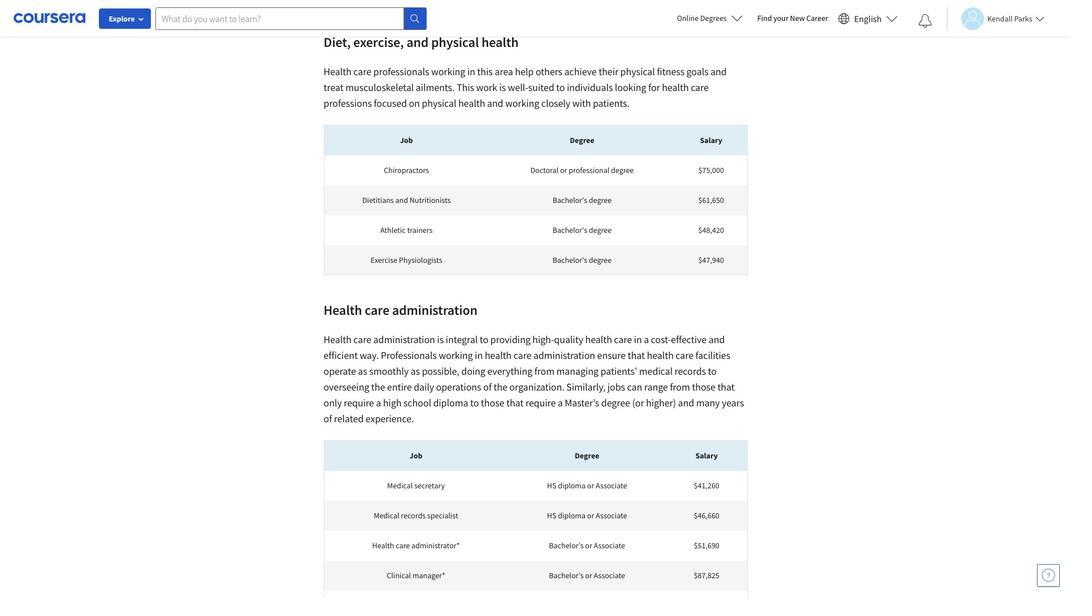 Task type: locate. For each thing, give the bounding box(es) containing it.
musculoskeletal
[[345, 81, 414, 94]]

records left specialist
[[401, 510, 426, 521]]

physical up this
[[431, 33, 479, 51]]

medical records specialist
[[374, 510, 458, 521]]

0 vertical spatial hs diploma or associate
[[547, 480, 627, 491]]

1 horizontal spatial require
[[526, 396, 556, 409]]

dietitians and nutritionists
[[362, 195, 451, 205]]

work
[[476, 81, 497, 94]]

experience.
[[366, 412, 414, 425]]

degree
[[611, 165, 634, 175], [589, 195, 612, 205], [589, 225, 612, 235], [589, 255, 612, 265], [601, 396, 630, 409]]

1 vertical spatial degree
[[575, 451, 599, 461]]

records down facilities
[[675, 365, 706, 378]]

1 vertical spatial working
[[505, 97, 539, 110]]

explore
[[109, 14, 135, 24]]

administration for health care administration is integral to providing high-quality health care in a cost-effective and efficient way. professionals working in health care administration ensure that health care facilities operate as smoothly as possible, doing everything from managing patients' medical records to overseeing the entire daily operations of the organization. similarly, jobs can range from those that only require a high school diploma to those that require a master's degree (or higher) and many years of related experience.
[[373, 333, 435, 346]]

that down organization.
[[506, 396, 524, 409]]

the down everything
[[494, 380, 507, 393]]

bachelor's for exercise physiologists
[[553, 255, 587, 265]]

0 vertical spatial bachelor's or associate
[[549, 540, 625, 551]]

physical down ailments.
[[422, 97, 456, 110]]

is inside health care professionals working in this area help others achieve their physical fitness goals and treat musculoskeletal ailments. this work is well-suited to individuals looking for health care professions focused on physical health and working closely with patients.
[[499, 81, 506, 94]]

2 bachelor's from the top
[[553, 225, 587, 235]]

bachelor's or associate for $51,690
[[549, 540, 625, 551]]

a left cost-
[[644, 333, 649, 346]]

this
[[477, 65, 493, 78]]

and
[[407, 33, 429, 51], [711, 65, 727, 78], [487, 97, 503, 110], [395, 195, 408, 205], [709, 333, 725, 346], [678, 396, 694, 409]]

1 hs from the top
[[547, 480, 556, 491]]

1 vertical spatial of
[[324, 412, 332, 425]]

1 horizontal spatial a
[[558, 396, 563, 409]]

0 vertical spatial bachelor's
[[553, 195, 587, 205]]

this
[[457, 81, 474, 94]]

medical for medical records specialist
[[374, 510, 399, 521]]

1 bachelor's from the top
[[553, 195, 587, 205]]

health inside health care professionals working in this area help others achieve their physical fitness goals and treat musculoskeletal ailments. this work is well-suited to individuals looking for health care professions focused on physical health and working closely with patients.
[[324, 65, 352, 78]]

2 vertical spatial working
[[439, 349, 473, 362]]

health up 'ensure'
[[585, 333, 612, 346]]

0 vertical spatial those
[[692, 380, 716, 393]]

bachelor's
[[549, 540, 584, 551], [549, 570, 584, 581]]

1 horizontal spatial those
[[692, 380, 716, 393]]

secretary
[[414, 480, 445, 491]]

0 horizontal spatial the
[[371, 380, 385, 393]]

2 hs from the top
[[547, 510, 556, 521]]

1 vertical spatial bachelor's degree
[[553, 225, 612, 235]]

diploma for medical secretary
[[558, 480, 586, 491]]

salary up $41,260
[[695, 451, 718, 461]]

1 vertical spatial salary
[[695, 451, 718, 461]]

as down 'professionals'
[[411, 365, 420, 378]]

in up doing
[[475, 349, 483, 362]]

coursera image
[[14, 9, 85, 27]]

find
[[757, 13, 772, 23]]

1 horizontal spatial that
[[628, 349, 645, 362]]

hs for medical secretary
[[547, 480, 556, 491]]

1 vertical spatial that
[[718, 380, 735, 393]]

physiologists
[[399, 255, 442, 265]]

records inside health care administration is integral to providing high-quality health care in a cost-effective and efficient way. professionals working in health care administration ensure that health care facilities operate as smoothly as possible, doing everything from managing patients' medical records to overseeing the entire daily operations of the organization. similarly, jobs can range from those that only require a high school diploma to those that require a master's degree (or higher) and many years of related experience.
[[675, 365, 706, 378]]

medical left secretary
[[387, 480, 413, 491]]

hs
[[547, 480, 556, 491], [547, 510, 556, 521]]

with
[[572, 97, 591, 110]]

and right dietitians
[[395, 195, 408, 205]]

operate
[[324, 365, 356, 378]]

degree down the 'master's'
[[575, 451, 599, 461]]

bachelor's degree
[[553, 195, 612, 205], [553, 225, 612, 235], [553, 255, 612, 265]]

0 vertical spatial bachelor's degree
[[553, 195, 612, 205]]

way.
[[360, 349, 379, 362]]

to down facilities
[[708, 365, 717, 378]]

health inside health care administration is integral to providing high-quality health care in a cost-effective and efficient way. professionals working in health care administration ensure that health care facilities operate as smoothly as possible, doing everything from managing patients' medical records to overseeing the entire daily operations of the organization. similarly, jobs can range from those that only require a high school diploma to those that require a master's degree (or higher) and many years of related experience.
[[324, 333, 352, 346]]

associate
[[596, 480, 627, 491], [596, 510, 627, 521], [594, 540, 625, 551], [594, 570, 625, 581]]

working down integral
[[439, 349, 473, 362]]

0 vertical spatial in
[[467, 65, 475, 78]]

medical down medical secretary
[[374, 510, 399, 521]]

working up ailments.
[[431, 65, 465, 78]]

organization.
[[509, 380, 564, 393]]

require down organization.
[[526, 396, 556, 409]]

to up 'closely' at right top
[[556, 81, 565, 94]]

1 vertical spatial medical
[[374, 510, 399, 521]]

care
[[353, 65, 371, 78], [691, 81, 709, 94], [365, 301, 389, 319], [353, 333, 371, 346], [614, 333, 632, 346], [514, 349, 531, 362], [676, 349, 694, 362], [396, 540, 410, 551]]

2 the from the left
[[494, 380, 507, 393]]

2 vertical spatial in
[[475, 349, 483, 362]]

degree for professional
[[570, 135, 594, 145]]

is left integral
[[437, 333, 444, 346]]

2 vertical spatial diploma
[[558, 510, 586, 521]]

0 horizontal spatial that
[[506, 396, 524, 409]]

goals
[[687, 65, 709, 78]]

health for health care administration
[[324, 301, 362, 319]]

those up many at the bottom of the page
[[692, 380, 716, 393]]

0 vertical spatial degree
[[570, 135, 594, 145]]

3 bachelor's degree from the top
[[553, 255, 612, 265]]

0 horizontal spatial of
[[324, 412, 332, 425]]

doctoral
[[530, 165, 559, 175]]

bachelor's degree for $48,420
[[553, 225, 612, 235]]

well-
[[508, 81, 528, 94]]

job up medical secretary
[[410, 451, 422, 461]]

1 vertical spatial diploma
[[558, 480, 586, 491]]

diploma
[[433, 396, 468, 409], [558, 480, 586, 491], [558, 510, 586, 521]]

1 vertical spatial hs
[[547, 510, 556, 521]]

health down fitness
[[662, 81, 689, 94]]

overseeing
[[324, 380, 369, 393]]

2 hs diploma or associate from the top
[[547, 510, 627, 521]]

0 vertical spatial records
[[675, 365, 706, 378]]

degree for $47,940
[[589, 255, 612, 265]]

and up facilities
[[709, 333, 725, 346]]

in left cost-
[[634, 333, 642, 346]]

specialist
[[427, 510, 458, 521]]

0 vertical spatial that
[[628, 349, 645, 362]]

0 vertical spatial hs
[[547, 480, 556, 491]]

1 vertical spatial from
[[670, 380, 690, 393]]

of down only
[[324, 412, 332, 425]]

the
[[371, 380, 385, 393], [494, 380, 507, 393]]

1 vertical spatial administration
[[373, 333, 435, 346]]

1 vertical spatial records
[[401, 510, 426, 521]]

from
[[534, 365, 555, 378], [670, 380, 690, 393]]

exercise physiologists
[[371, 255, 442, 265]]

exercise
[[371, 255, 397, 265]]

and up professionals
[[407, 33, 429, 51]]

health
[[324, 65, 352, 78], [324, 301, 362, 319], [324, 333, 352, 346], [372, 540, 394, 551]]

salary up $75,000
[[700, 135, 722, 145]]

bachelor's
[[553, 195, 587, 205], [553, 225, 587, 235], [553, 255, 587, 265]]

smoothly
[[369, 365, 409, 378]]

2 vertical spatial bachelor's
[[553, 255, 587, 265]]

1 vertical spatial in
[[634, 333, 642, 346]]

is inside health care administration is integral to providing high-quality health care in a cost-effective and efficient way. professionals working in health care administration ensure that health care facilities operate as smoothly as possible, doing everything from managing patients' medical records to overseeing the entire daily operations of the organization. similarly, jobs can range from those that only require a high school diploma to those that require a master's degree (or higher) and many years of related experience.
[[437, 333, 444, 346]]

bachelor's or associate
[[549, 540, 625, 551], [549, 570, 625, 581]]

1 vertical spatial bachelor's or associate
[[549, 570, 625, 581]]

is
[[499, 81, 506, 94], [437, 333, 444, 346]]

0 vertical spatial diploma
[[433, 396, 468, 409]]

that up 'years'
[[718, 380, 735, 393]]

help center image
[[1042, 569, 1055, 582]]

those down everything
[[481, 396, 504, 409]]

range
[[644, 380, 668, 393]]

0 vertical spatial job
[[400, 135, 413, 145]]

a left the high
[[376, 396, 381, 409]]

to
[[556, 81, 565, 94], [480, 333, 488, 346], [708, 365, 717, 378], [470, 396, 479, 409]]

1 bachelor's degree from the top
[[553, 195, 612, 205]]

1 the from the left
[[371, 380, 385, 393]]

show notifications image
[[919, 14, 932, 28]]

0 horizontal spatial from
[[534, 365, 555, 378]]

1 vertical spatial job
[[410, 451, 422, 461]]

1 horizontal spatial from
[[670, 380, 690, 393]]

as down way.
[[358, 365, 367, 378]]

2 vertical spatial physical
[[422, 97, 456, 110]]

administration
[[392, 301, 478, 319], [373, 333, 435, 346], [533, 349, 595, 362]]

1 hs diploma or associate from the top
[[547, 480, 627, 491]]

administration up 'professionals'
[[373, 333, 435, 346]]

2 bachelor's or associate from the top
[[549, 570, 625, 581]]

2 vertical spatial bachelor's degree
[[553, 255, 612, 265]]

0 horizontal spatial those
[[481, 396, 504, 409]]

parks
[[1014, 13, 1032, 23]]

degree for or
[[575, 451, 599, 461]]

require up related
[[344, 396, 374, 409]]

1 horizontal spatial the
[[494, 380, 507, 393]]

a
[[644, 333, 649, 346], [376, 396, 381, 409], [558, 396, 563, 409]]

integral
[[446, 333, 478, 346]]

chiropractors
[[384, 165, 429, 175]]

bachelor's for health care administrator*
[[549, 540, 584, 551]]

administration up integral
[[392, 301, 478, 319]]

0 vertical spatial bachelor's
[[549, 540, 584, 551]]

professionals
[[381, 349, 437, 362]]

that
[[628, 349, 645, 362], [718, 380, 735, 393], [506, 396, 524, 409]]

similarly,
[[566, 380, 606, 393]]

0 horizontal spatial a
[[376, 396, 381, 409]]

of down doing
[[483, 380, 492, 393]]

1 bachelor's from the top
[[549, 540, 584, 551]]

physical up looking
[[620, 65, 655, 78]]

administration for health care administration
[[392, 301, 478, 319]]

medical for medical secretary
[[387, 480, 413, 491]]

ensure
[[597, 349, 626, 362]]

administration down quality
[[533, 349, 595, 362]]

degree for $61,650
[[589, 195, 612, 205]]

their
[[599, 65, 618, 78]]

1 horizontal spatial as
[[411, 365, 420, 378]]

job for medical secretary
[[410, 451, 422, 461]]

online degrees
[[677, 13, 727, 23]]

None search field
[[155, 7, 427, 30]]

working inside health care administration is integral to providing high-quality health care in a cost-effective and efficient way. professionals working in health care administration ensure that health care facilities operate as smoothly as possible, doing everything from managing patients' medical records to overseeing the entire daily operations of the organization. similarly, jobs can range from those that only require a high school diploma to those that require a master's degree (or higher) and many years of related experience.
[[439, 349, 473, 362]]

1 vertical spatial bachelor's
[[553, 225, 587, 235]]

1 horizontal spatial records
[[675, 365, 706, 378]]

health up area
[[482, 33, 519, 51]]

from up organization.
[[534, 365, 555, 378]]

degree up 'doctoral or professional degree'
[[570, 135, 594, 145]]

health down cost-
[[647, 349, 674, 362]]

school
[[403, 396, 431, 409]]

0 horizontal spatial as
[[358, 365, 367, 378]]

0 vertical spatial medical
[[387, 480, 413, 491]]

and down work
[[487, 97, 503, 110]]

working down 'well-'
[[505, 97, 539, 110]]

0 horizontal spatial require
[[344, 396, 374, 409]]

0 vertical spatial administration
[[392, 301, 478, 319]]

1 horizontal spatial is
[[499, 81, 506, 94]]

health care administration
[[324, 301, 480, 319]]

degree
[[570, 135, 594, 145], [575, 451, 599, 461]]

suited
[[528, 81, 554, 94]]

english
[[854, 13, 882, 24]]

3 bachelor's from the top
[[553, 255, 587, 265]]

0 vertical spatial salary
[[700, 135, 722, 145]]

1 vertical spatial is
[[437, 333, 444, 346]]

in left this
[[467, 65, 475, 78]]

of
[[483, 380, 492, 393], [324, 412, 332, 425]]

that up patients'
[[628, 349, 645, 362]]

or
[[560, 165, 567, 175], [587, 480, 594, 491], [587, 510, 594, 521], [585, 540, 592, 551], [585, 570, 592, 581]]

job up the chiropractors
[[400, 135, 413, 145]]

a left the 'master's'
[[558, 396, 563, 409]]

is left 'well-'
[[499, 81, 506, 94]]

job for chiropractors
[[400, 135, 413, 145]]

$87,825
[[694, 570, 719, 581]]

2 bachelor's degree from the top
[[553, 225, 612, 235]]

0 vertical spatial is
[[499, 81, 506, 94]]

effective
[[671, 333, 707, 346]]

2 horizontal spatial that
[[718, 380, 735, 393]]

1 bachelor's or associate from the top
[[549, 540, 625, 551]]

2 vertical spatial that
[[506, 396, 524, 409]]

1 vertical spatial bachelor's
[[549, 570, 584, 581]]

1 horizontal spatial of
[[483, 380, 492, 393]]

athletic
[[380, 225, 406, 235]]

from right range
[[670, 380, 690, 393]]

0 horizontal spatial is
[[437, 333, 444, 346]]

1 vertical spatial hs diploma or associate
[[547, 510, 627, 521]]

bachelor's degree for $47,940
[[553, 255, 612, 265]]

2 bachelor's from the top
[[549, 570, 584, 581]]

the down "smoothly"
[[371, 380, 385, 393]]



Task type: describe. For each thing, give the bounding box(es) containing it.
higher)
[[646, 396, 676, 409]]

medical
[[639, 365, 673, 378]]

diploma for medical records specialist
[[558, 510, 586, 521]]

$41,260
[[694, 480, 719, 491]]

operations
[[436, 380, 481, 393]]

fitness
[[657, 65, 685, 78]]

health up everything
[[485, 349, 512, 362]]

0 vertical spatial physical
[[431, 33, 479, 51]]

hs diploma or associate for $41,260
[[547, 480, 627, 491]]

clinical
[[387, 570, 411, 581]]

trainers
[[407, 225, 433, 235]]

professional
[[569, 165, 609, 175]]

dietitians
[[362, 195, 394, 205]]

in inside health care professionals working in this area help others achieve their physical fitness goals and treat musculoskeletal ailments. this work is well-suited to individuals looking for health care professions focused on physical health and working closely with patients.
[[467, 65, 475, 78]]

to inside health care professionals working in this area help others achieve their physical fitness goals and treat musculoskeletal ailments. this work is well-suited to individuals looking for health care professions focused on physical health and working closely with patients.
[[556, 81, 565, 94]]

kendall parks
[[987, 13, 1032, 23]]

1 require from the left
[[344, 396, 374, 409]]

only
[[324, 396, 342, 409]]

and left many at the bottom of the page
[[678, 396, 694, 409]]

and right goals
[[711, 65, 727, 78]]

bachelor's degree for $61,650
[[553, 195, 612, 205]]

health down this
[[458, 97, 485, 110]]

everything
[[487, 365, 532, 378]]

bachelor's for clinical manager*
[[549, 570, 584, 581]]

kendall parks button
[[947, 7, 1045, 30]]

or for $87,825
[[585, 570, 592, 581]]

providing
[[490, 333, 531, 346]]

jobs
[[607, 380, 625, 393]]

find your new career
[[757, 13, 828, 23]]

new
[[790, 13, 805, 23]]

hs for medical records specialist
[[547, 510, 556, 521]]

focused
[[374, 97, 407, 110]]

professions
[[324, 97, 372, 110]]

health care professionals working in this area help others achieve their physical fitness goals and treat musculoskeletal ailments. this work is well-suited to individuals looking for health care professions focused on physical health and working closely with patients.
[[324, 65, 727, 110]]

diet, exercise, and physical health
[[324, 33, 519, 51]]

master's
[[565, 396, 599, 409]]

career
[[806, 13, 828, 23]]

diet,
[[324, 33, 351, 51]]

to down operations
[[470, 396, 479, 409]]

salary for $41,260
[[695, 451, 718, 461]]

english button
[[834, 0, 902, 37]]

2 horizontal spatial a
[[644, 333, 649, 346]]

2 as from the left
[[411, 365, 420, 378]]

treat
[[324, 81, 344, 94]]

hs diploma or associate for $46,660
[[547, 510, 627, 521]]

your
[[774, 13, 789, 23]]

health for health care administration is integral to providing high-quality health care in a cost-effective and efficient way. professionals working in health care administration ensure that health care facilities operate as smoothly as possible, doing everything from managing patients' medical records to overseeing the entire daily operations of the organization. similarly, jobs can range from those that only require a high school diploma to those that require a master's degree (or higher) and many years of related experience.
[[324, 333, 352, 346]]

clinical manager*
[[387, 570, 445, 581]]

daily
[[414, 380, 434, 393]]

bachelor's for dietitians and nutritionists
[[553, 195, 587, 205]]

efficient
[[324, 349, 358, 362]]

bachelor's or associate for $87,825
[[549, 570, 625, 581]]

help
[[515, 65, 534, 78]]

patients.
[[593, 97, 630, 110]]

0 vertical spatial of
[[483, 380, 492, 393]]

2 require from the left
[[526, 396, 556, 409]]

doctoral or professional degree
[[530, 165, 634, 175]]

others
[[536, 65, 562, 78]]

achieve
[[564, 65, 597, 78]]

nutritionists
[[410, 195, 451, 205]]

0 vertical spatial working
[[431, 65, 465, 78]]

area
[[495, 65, 513, 78]]

individuals
[[567, 81, 613, 94]]

related
[[334, 412, 364, 425]]

kendall
[[987, 13, 1013, 23]]

years
[[722, 396, 744, 409]]

to right integral
[[480, 333, 488, 346]]

entire
[[387, 380, 412, 393]]

administrator*
[[411, 540, 460, 551]]

degree for $48,420
[[589, 225, 612, 235]]

high
[[383, 396, 402, 409]]

facilities
[[696, 349, 730, 362]]

1 vertical spatial those
[[481, 396, 504, 409]]

health care administrator*
[[372, 540, 460, 551]]

can
[[627, 380, 642, 393]]

athletic trainers
[[380, 225, 433, 235]]

managing
[[557, 365, 599, 378]]

degree inside health care administration is integral to providing high-quality health care in a cost-effective and efficient way. professionals working in health care administration ensure that health care facilities operate as smoothly as possible, doing everything from managing patients' medical records to overseeing the entire daily operations of the organization. similarly, jobs can range from those that only require a high school diploma to those that require a master's degree (or higher) and many years of related experience.
[[601, 396, 630, 409]]

or for $51,690
[[585, 540, 592, 551]]

online
[[677, 13, 699, 23]]

medical secretary
[[387, 480, 445, 491]]

health for health care administrator*
[[372, 540, 394, 551]]

salary for $75,000
[[700, 135, 722, 145]]

$75,000
[[698, 165, 724, 175]]

on
[[409, 97, 420, 110]]

high-
[[533, 333, 554, 346]]

cost-
[[651, 333, 671, 346]]

1 as from the left
[[358, 365, 367, 378]]

bachelor's for athletic trainers
[[553, 225, 587, 235]]

for
[[648, 81, 660, 94]]

quality
[[554, 333, 583, 346]]

find your new career link
[[752, 11, 834, 25]]

health for health care professionals working in this area help others achieve their physical fitness goals and treat musculoskeletal ailments. this work is well-suited to individuals looking for health care professions focused on physical health and working closely with patients.
[[324, 65, 352, 78]]

$48,420
[[698, 225, 724, 235]]

many
[[696, 396, 720, 409]]

0 horizontal spatial records
[[401, 510, 426, 521]]

online degrees button
[[668, 6, 752, 31]]

or for $75,000
[[560, 165, 567, 175]]

diploma inside health care administration is integral to providing high-quality health care in a cost-effective and efficient way. professionals working in health care administration ensure that health care facilities operate as smoothly as possible, doing everything from managing patients' medical records to overseeing the entire daily operations of the organization. similarly, jobs can range from those that only require a high school diploma to those that require a master's degree (or higher) and many years of related experience.
[[433, 396, 468, 409]]

health care administration is integral to providing high-quality health care in a cost-effective and efficient way. professionals working in health care administration ensure that health care facilities operate as smoothly as possible, doing everything from managing patients' medical records to overseeing the entire daily operations of the organization. similarly, jobs can range from those that only require a high school diploma to those that require a master's degree (or higher) and many years of related experience.
[[324, 333, 744, 425]]

degrees
[[700, 13, 727, 23]]

2 vertical spatial administration
[[533, 349, 595, 362]]

What do you want to learn? text field
[[155, 7, 404, 30]]

explore button
[[99, 8, 151, 29]]

professionals
[[373, 65, 429, 78]]

$47,940
[[698, 255, 724, 265]]

manager*
[[413, 570, 445, 581]]

closely
[[541, 97, 570, 110]]

$61,650
[[698, 195, 724, 205]]

1 vertical spatial physical
[[620, 65, 655, 78]]

0 vertical spatial from
[[534, 365, 555, 378]]

(or
[[632, 396, 644, 409]]

exercise,
[[353, 33, 404, 51]]

looking
[[615, 81, 646, 94]]



Task type: vqa. For each thing, say whether or not it's contained in the screenshot.
the rightmost the a
yes



